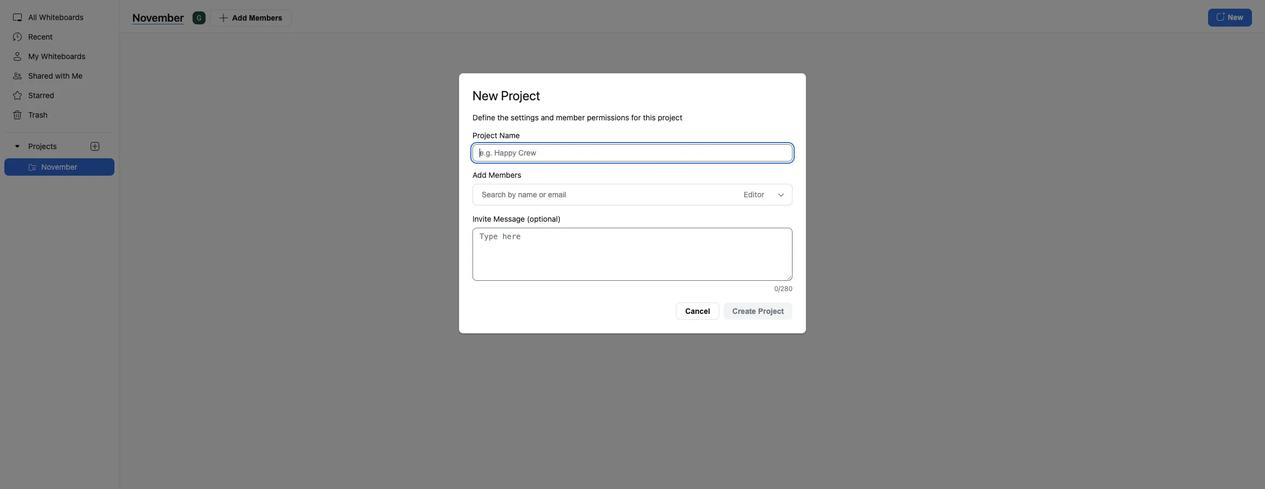 Task type: vqa. For each thing, say whether or not it's contained in the screenshot.
the Project
yes



Task type: describe. For each thing, give the bounding box(es) containing it.
november inside "menu item"
[[41, 162, 77, 172]]

whiteboards for my whiteboards
[[41, 52, 86, 61]]

new whiteboard
[[668, 149, 728, 158]]

member
[[556, 113, 585, 122]]

my whiteboards menu item
[[4, 48, 115, 65]]

(optional)
[[527, 215, 561, 224]]

cancel button
[[676, 303, 720, 320]]

my whiteboards
[[28, 52, 86, 61]]

Invite Message (optional) text field
[[473, 228, 793, 281]]

1 horizontal spatial this
[[731, 99, 754, 114]]

editor
[[744, 190, 765, 199]]

starred menu item
[[4, 87, 115, 104]]

add members button
[[210, 9, 292, 26]]

project name
[[473, 131, 520, 140]]

my
[[28, 52, 39, 61]]

menu bar containing all whiteboards
[[0, 0, 119, 490]]

starred
[[28, 91, 54, 100]]

whiteboards for all whiteboards
[[39, 12, 84, 22]]

0/280
[[775, 285, 793, 293]]

trash
[[28, 110, 48, 119]]

add members inside new project dialog
[[473, 171, 522, 180]]

shared
[[28, 71, 53, 80]]

all
[[28, 12, 37, 22]]

new for new project
[[473, 88, 498, 103]]

message
[[494, 215, 525, 224]]

recent
[[28, 32, 53, 41]]

define the settings and member permissions for this project
[[473, 113, 683, 122]]

for inside new project dialog
[[632, 113, 641, 122]]

cancel
[[686, 307, 711, 316]]

1 horizontal spatial for
[[711, 99, 728, 114]]

new project dialog
[[459, 73, 807, 334]]

create project button
[[724, 303, 793, 320]]

shared with me menu item
[[4, 67, 115, 85]]

define
[[473, 113, 496, 122]]

the
[[498, 113, 509, 122]]

me
[[72, 71, 83, 80]]

new whiteboard button
[[649, 145, 737, 163]]

all whiteboards
[[28, 12, 84, 22]]

settings
[[511, 113, 539, 122]]

november menu
[[0, 159, 119, 176]]

and
[[541, 113, 554, 122]]

create project
[[733, 307, 784, 316]]

project for create project
[[759, 307, 784, 316]]

editor button
[[744, 187, 777, 203]]

members inside new project dialog
[[489, 171, 522, 180]]



Task type: locate. For each thing, give the bounding box(es) containing it.
add
[[232, 13, 247, 22], [473, 171, 487, 180]]

add members
[[232, 13, 283, 22], [473, 171, 522, 180]]

1 vertical spatial project
[[473, 131, 498, 140]]

1 vertical spatial add members
[[473, 171, 522, 180]]

menu bar
[[0, 0, 119, 490]]

1 vertical spatial create
[[733, 307, 757, 316]]

with
[[55, 71, 70, 80]]

0 vertical spatial new
[[473, 88, 498, 103]]

create for create a whiteboard for this project
[[586, 99, 627, 114]]

0 vertical spatial november
[[132, 11, 184, 24]]

shared with me
[[28, 71, 83, 80]]

members
[[249, 13, 283, 22], [489, 171, 522, 180]]

0 horizontal spatial create
[[586, 99, 627, 114]]

name
[[500, 131, 520, 140]]

add inside new project dialog
[[473, 171, 487, 180]]

november menu item
[[4, 159, 115, 176]]

project inside button
[[759, 307, 784, 316]]

1 horizontal spatial november
[[132, 11, 184, 24]]

whiteboards inside menu item
[[41, 52, 86, 61]]

permissions
[[587, 113, 630, 122]]

for
[[711, 99, 728, 114], [632, 113, 641, 122]]

add inside add members button
[[232, 13, 247, 22]]

1 vertical spatial new
[[668, 149, 684, 158]]

add members inside button
[[232, 13, 283, 22]]

whiteboards inside "menu item"
[[39, 12, 84, 22]]

1 horizontal spatial add members
[[473, 171, 522, 180]]

recent menu item
[[4, 28, 115, 46]]

e.g. Happy Crew text field
[[473, 145, 793, 162]]

trash menu item
[[4, 106, 115, 124]]

create for create project
[[733, 307, 757, 316]]

create
[[586, 99, 627, 114], [733, 307, 757, 316]]

1 vertical spatial members
[[489, 171, 522, 180]]

project up settings
[[501, 88, 541, 103]]

1 vertical spatial whiteboards
[[41, 52, 86, 61]]

1 horizontal spatial new
[[668, 149, 684, 158]]

create left a
[[586, 99, 627, 114]]

0 horizontal spatial project
[[473, 131, 498, 140]]

new up define
[[473, 88, 498, 103]]

project for new project
[[501, 88, 541, 103]]

0 horizontal spatial project
[[658, 113, 683, 122]]

project
[[756, 99, 799, 114], [658, 113, 683, 122]]

whiteboards up recent menu item
[[39, 12, 84, 22]]

0 vertical spatial project
[[501, 88, 541, 103]]

0 vertical spatial members
[[249, 13, 283, 22]]

0 horizontal spatial members
[[249, 13, 283, 22]]

1 vertical spatial add
[[473, 171, 487, 180]]

project
[[501, 88, 541, 103], [473, 131, 498, 140], [759, 307, 784, 316]]

Search by name or email,Search by name or email text field
[[482, 187, 721, 203]]

new
[[473, 88, 498, 103], [668, 149, 684, 158]]

for right whiteboard on the top of the page
[[711, 99, 728, 114]]

1 vertical spatial november
[[41, 162, 77, 172]]

menu item
[[0, 132, 119, 176]]

november image
[[28, 164, 37, 172]]

0 horizontal spatial for
[[632, 113, 641, 122]]

2 horizontal spatial project
[[759, 307, 784, 316]]

0 horizontal spatial this
[[643, 113, 656, 122]]

0 vertical spatial add members
[[232, 13, 283, 22]]

0 horizontal spatial add members
[[232, 13, 283, 22]]

0 horizontal spatial new
[[473, 88, 498, 103]]

whiteboard
[[686, 149, 728, 158]]

create right cancel button
[[733, 307, 757, 316]]

0 vertical spatial add
[[232, 13, 247, 22]]

0 vertical spatial create
[[586, 99, 627, 114]]

invite
[[473, 215, 492, 224]]

project down define
[[473, 131, 498, 140]]

1 horizontal spatial project
[[501, 88, 541, 103]]

0 vertical spatial whiteboards
[[39, 12, 84, 22]]

0 horizontal spatial add
[[232, 13, 247, 22]]

for right permissions
[[632, 113, 641, 122]]

2 vertical spatial project
[[759, 307, 784, 316]]

show options image
[[777, 191, 786, 200]]

members inside button
[[249, 13, 283, 22]]

create a whiteboard for this project
[[586, 99, 799, 114]]

new left whiteboard
[[668, 149, 684, 158]]

whiteboards
[[39, 12, 84, 22], [41, 52, 86, 61]]

1 horizontal spatial create
[[733, 307, 757, 316]]

new inside new whiteboard button
[[668, 149, 684, 158]]

project inside new project dialog
[[658, 113, 683, 122]]

whiteboard
[[640, 99, 709, 114]]

1 horizontal spatial members
[[489, 171, 522, 180]]

new for new whiteboard
[[668, 149, 684, 158]]

this inside new project dialog
[[643, 113, 656, 122]]

this
[[731, 99, 754, 114], [643, 113, 656, 122]]

1 horizontal spatial add
[[473, 171, 487, 180]]

1 horizontal spatial project
[[756, 99, 799, 114]]

new inside new project dialog
[[473, 88, 498, 103]]

create inside button
[[733, 307, 757, 316]]

menu item containing projects
[[0, 132, 119, 176]]

whiteboards up with
[[41, 52, 86, 61]]

projects
[[28, 142, 57, 151]]

a
[[629, 99, 637, 114]]

november
[[132, 11, 184, 24], [41, 162, 77, 172]]

project down "0/280"
[[759, 307, 784, 316]]

new project
[[473, 88, 541, 103]]

0 horizontal spatial november
[[41, 162, 77, 172]]

invite message (optional)
[[473, 215, 561, 224]]

all whiteboards menu item
[[4, 9, 115, 26]]



